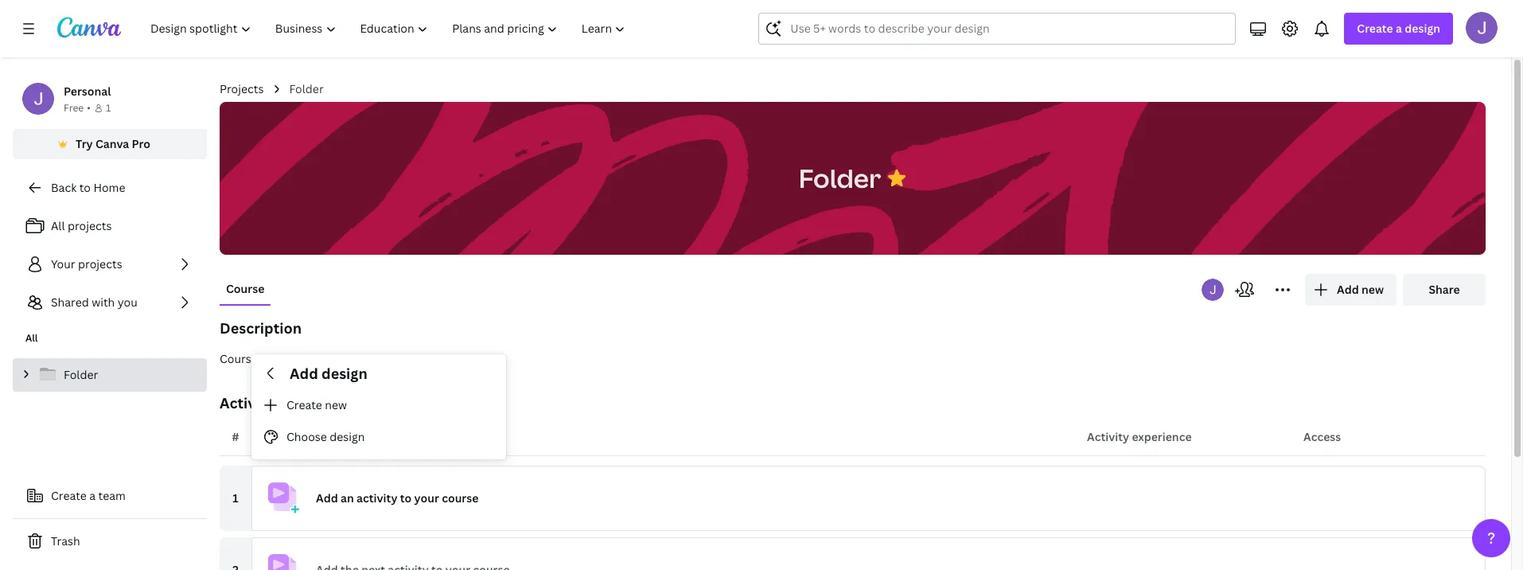 Task type: locate. For each thing, give the bounding box(es) containing it.
activities
[[220, 393, 286, 412]]

folder
[[289, 81, 324, 96], [799, 160, 882, 195], [64, 367, 98, 382]]

folder link down shared with you link
[[13, 358, 207, 392]]

your
[[51, 256, 75, 271]]

try
[[76, 136, 93, 151]]

create left new
[[287, 397, 322, 412]]

list
[[13, 210, 207, 318]]

course left "for"
[[220, 351, 258, 366]]

1 horizontal spatial all
[[51, 218, 65, 233]]

to left your
[[400, 490, 412, 506]]

you
[[118, 295, 138, 310]]

to right back
[[79, 180, 91, 195]]

free •
[[64, 101, 91, 115]]

course button
[[220, 274, 271, 304]]

try canva pro button
[[13, 129, 207, 159]]

create
[[287, 397, 322, 412], [51, 488, 87, 503]]

folder link right the projects link
[[289, 80, 324, 98]]

shared with you link
[[13, 287, 207, 318]]

1 vertical spatial folder
[[799, 160, 882, 195]]

1 horizontal spatial folder
[[289, 81, 324, 96]]

0 vertical spatial design
[[322, 364, 368, 383]]

0 vertical spatial folder
[[289, 81, 324, 96]]

add an activity to your course
[[316, 490, 479, 506]]

folder for 'folder' button
[[799, 160, 882, 195]]

add left the
[[290, 364, 318, 383]]

1 vertical spatial all
[[25, 331, 38, 345]]

0 vertical spatial add
[[290, 364, 318, 383]]

access
[[1304, 429, 1342, 444]]

1
[[106, 101, 111, 115], [233, 490, 239, 506]]

1 vertical spatial add
[[316, 490, 338, 506]]

create inside create new button
[[287, 397, 322, 412]]

trash link
[[13, 525, 207, 557]]

experience
[[1132, 429, 1192, 444]]

create for create a team
[[51, 488, 87, 503]]

folder inside button
[[799, 160, 882, 195]]

create new button
[[252, 389, 506, 421]]

folder for topmost "folder" link
[[289, 81, 324, 96]]

1 horizontal spatial create
[[287, 397, 322, 412]]

2 horizontal spatial folder
[[799, 160, 882, 195]]

0 horizontal spatial create
[[51, 488, 87, 503]]

systems
[[346, 351, 390, 366]]

personal
[[64, 84, 111, 99]]

projects
[[68, 218, 112, 233], [78, 256, 122, 271]]

1 horizontal spatial folder link
[[289, 80, 324, 98]]

course
[[226, 281, 265, 296], [220, 351, 258, 366]]

1 vertical spatial projects
[[78, 256, 122, 271]]

canva
[[96, 136, 129, 151]]

course for learning the systems button
[[220, 350, 1486, 368]]

share
[[1429, 282, 1461, 297]]

0 horizontal spatial folder
[[64, 367, 98, 382]]

choose
[[287, 429, 327, 444]]

choose design
[[287, 429, 365, 444]]

add inside dropdown button
[[316, 490, 338, 506]]

folder button
[[791, 153, 889, 203]]

0 vertical spatial projects
[[68, 218, 112, 233]]

all for all
[[25, 331, 38, 345]]

course for learning the systems
[[220, 351, 390, 366]]

0 horizontal spatial all
[[25, 331, 38, 345]]

design inside button
[[330, 429, 365, 444]]

create inside create a team 'button'
[[51, 488, 87, 503]]

course for course
[[226, 281, 265, 296]]

0 vertical spatial folder link
[[289, 80, 324, 98]]

add left the an
[[316, 490, 338, 506]]

1 vertical spatial folder link
[[13, 358, 207, 392]]

course inside "button"
[[220, 351, 258, 366]]

0 vertical spatial create
[[287, 397, 322, 412]]

0 vertical spatial course
[[226, 281, 265, 296]]

folder link
[[289, 80, 324, 98], [13, 358, 207, 392]]

create a team button
[[13, 480, 207, 512]]

to
[[79, 180, 91, 195], [400, 490, 412, 506]]

home
[[93, 180, 125, 195]]

design down new
[[330, 429, 365, 444]]

shared
[[51, 295, 89, 310]]

all projects
[[51, 218, 112, 233]]

add
[[290, 364, 318, 383], [316, 490, 338, 506]]

create left a
[[51, 488, 87, 503]]

course inside button
[[226, 281, 265, 296]]

design up new
[[322, 364, 368, 383]]

all
[[51, 218, 65, 233], [25, 331, 38, 345]]

course
[[442, 490, 479, 506]]

design
[[322, 364, 368, 383], [330, 429, 365, 444]]

1 right '•'
[[106, 101, 111, 115]]

1 vertical spatial design
[[330, 429, 365, 444]]

1 horizontal spatial 1
[[233, 490, 239, 506]]

1 vertical spatial create
[[51, 488, 87, 503]]

0 vertical spatial all
[[51, 218, 65, 233]]

learning
[[279, 351, 322, 366]]

None search field
[[759, 13, 1237, 45]]

1 down #
[[233, 490, 239, 506]]

0 vertical spatial to
[[79, 180, 91, 195]]

team
[[98, 488, 126, 503]]

1 vertical spatial course
[[220, 351, 258, 366]]

0 vertical spatial 1
[[106, 101, 111, 115]]

course up description
[[226, 281, 265, 296]]

add an activity to your course button
[[252, 466, 1486, 531]]

projects down back to home
[[68, 218, 112, 233]]

projects right your
[[78, 256, 122, 271]]

projects inside "link"
[[78, 256, 122, 271]]

1 vertical spatial to
[[400, 490, 412, 506]]

#
[[232, 429, 239, 444]]

1 horizontal spatial to
[[400, 490, 412, 506]]



Task type: describe. For each thing, give the bounding box(es) containing it.
with
[[92, 295, 115, 310]]

0 horizontal spatial folder link
[[13, 358, 207, 392]]

choose design button
[[252, 421, 506, 453]]

shared with you
[[51, 295, 138, 310]]

a
[[89, 488, 96, 503]]

•
[[87, 101, 91, 115]]

1 vertical spatial 1
[[233, 490, 239, 506]]

create a team
[[51, 488, 126, 503]]

free
[[64, 101, 84, 115]]

your projects
[[51, 256, 122, 271]]

create new
[[287, 397, 347, 412]]

0 horizontal spatial to
[[79, 180, 91, 195]]

0 horizontal spatial 1
[[106, 101, 111, 115]]

back to home link
[[13, 172, 207, 204]]

all for all projects
[[51, 218, 65, 233]]

all projects link
[[13, 210, 207, 242]]

add design
[[290, 364, 368, 383]]

activity
[[1087, 429, 1130, 444]]

try canva pro
[[76, 136, 150, 151]]

for
[[261, 351, 276, 366]]

title
[[261, 429, 285, 444]]

design for add design
[[322, 364, 368, 383]]

projects for your projects
[[78, 256, 122, 271]]

design for choose design
[[330, 429, 365, 444]]

projects for all projects
[[68, 218, 112, 233]]

back
[[51, 180, 77, 195]]

your
[[414, 490, 439, 506]]

to inside dropdown button
[[400, 490, 412, 506]]

share button
[[1404, 274, 1486, 306]]

an
[[341, 490, 354, 506]]

projects link
[[220, 80, 264, 98]]

add for add design
[[290, 364, 318, 383]]

back to home
[[51, 180, 125, 195]]

your projects link
[[13, 248, 207, 280]]

add for add an activity to your course
[[316, 490, 338, 506]]

list containing all projects
[[13, 210, 207, 318]]

pro
[[132, 136, 150, 151]]

top level navigation element
[[140, 13, 640, 45]]

2 vertical spatial folder
[[64, 367, 98, 382]]

activity
[[357, 490, 398, 506]]

description
[[220, 318, 302, 338]]

course for course for learning the systems
[[220, 351, 258, 366]]

activity experience
[[1087, 429, 1192, 444]]

the
[[325, 351, 343, 366]]

new
[[325, 397, 347, 412]]

trash
[[51, 533, 80, 549]]

create for create new
[[287, 397, 322, 412]]

projects
[[220, 81, 264, 96]]



Task type: vqa. For each thing, say whether or not it's contained in the screenshot.
v
no



